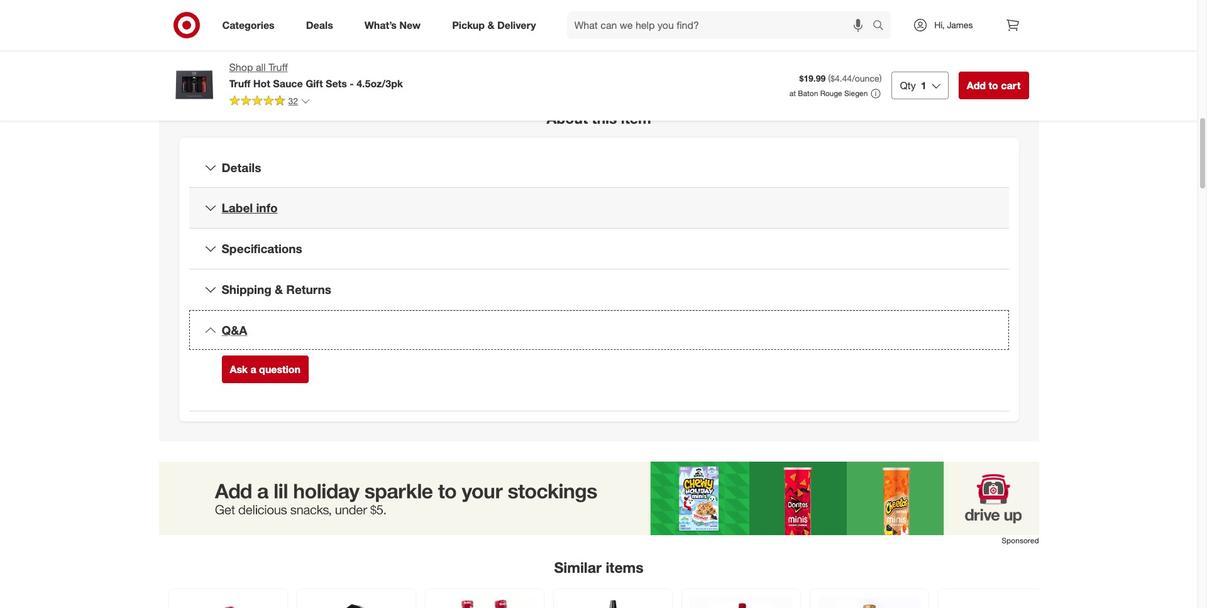 Task type: locate. For each thing, give the bounding box(es) containing it.
deals link
[[295, 11, 349, 39]]

advertisement region
[[614, 7, 1029, 55], [159, 462, 1039, 535]]

& right pickup
[[488, 19, 494, 31]]

0 vertical spatial truff
[[268, 61, 288, 74]]

1
[[921, 79, 926, 92]]

0 vertical spatial advertisement region
[[614, 7, 1029, 55]]

& inside dropdown button
[[275, 282, 283, 297]]

0 vertical spatial &
[[488, 19, 494, 31]]

james
[[947, 19, 973, 30]]

shipping & returns button
[[189, 270, 1009, 310]]

delivery
[[497, 19, 536, 31]]

at baton rouge siegen
[[789, 89, 868, 98]]

shop
[[229, 61, 253, 74]]

pickup
[[452, 19, 485, 31]]

1 vertical spatial truff
[[229, 77, 250, 90]]

4.5oz/3pk
[[357, 77, 403, 90]]

32 link
[[229, 95, 311, 109]]

categories link
[[212, 11, 290, 39]]

deals
[[306, 19, 333, 31]]

hi, james
[[934, 19, 973, 30]]

what's new link
[[354, 11, 436, 39]]

& left returns
[[275, 282, 283, 297]]

pickup & delivery
[[452, 19, 536, 31]]

1 vertical spatial &
[[275, 282, 283, 297]]

qty 1
[[900, 79, 926, 92]]

truff hot sauce - 6oz image
[[305, 597, 408, 609]]

similar items
[[554, 559, 644, 576]]

shipping & returns
[[222, 282, 331, 297]]

&
[[488, 19, 494, 31], [275, 282, 283, 297]]

advertisement region inside the similar items region
[[159, 462, 1039, 535]]

truff right all
[[268, 61, 288, 74]]

truff hot sauce gift sets - 4.5oz/3pk, 4 of 6 image
[[169, 0, 371, 41]]

q&a button
[[189, 310, 1009, 350]]

specifications
[[222, 242, 302, 256]]

what's
[[364, 19, 397, 31]]

cart
[[1001, 79, 1021, 92]]

truff down shop
[[229, 77, 250, 90]]

/ounce
[[852, 73, 879, 84]]

hi,
[[934, 19, 945, 30]]

rouge
[[820, 89, 842, 98]]

0 horizontal spatial &
[[275, 282, 283, 297]]

image of truff hot sauce gift sets - 4.5oz/3pk image
[[169, 60, 219, 111]]

specifications button
[[189, 229, 1009, 269]]

hot
[[253, 77, 270, 90]]

siegen
[[844, 89, 868, 98]]

search
[[867, 20, 897, 32]]

label info button
[[189, 188, 1009, 228]]

question
[[259, 363, 300, 376]]

1 horizontal spatial &
[[488, 19, 494, 31]]

similar items region
[[159, 462, 1056, 609]]

ask a question button
[[222, 356, 309, 383]]

label
[[222, 201, 253, 215]]

q&a
[[222, 323, 247, 337]]

ask
[[230, 363, 248, 376]]

sponsored
[[1002, 536, 1039, 545]]

1 vertical spatial advertisement region
[[159, 462, 1039, 535]]

truff
[[268, 61, 288, 74], [229, 77, 250, 90]]

to
[[989, 79, 998, 92]]

$19.99
[[799, 73, 826, 84]]

details button
[[189, 148, 1009, 188]]

& for shipping
[[275, 282, 283, 297]]



Task type: describe. For each thing, give the bounding box(es) containing it.
What can we help you find? suggestions appear below search field
[[567, 11, 876, 39]]

$4.44
[[830, 73, 852, 84]]

scotch boyz jerk sauce - 5oz image
[[818, 597, 921, 609]]

pickup & delivery link
[[441, 11, 552, 39]]

ask a question
[[230, 363, 300, 376]]

categories
[[222, 19, 275, 31]]

1 horizontal spatial truff
[[268, 61, 288, 74]]

sets
[[326, 77, 347, 90]]

red clay hot sauce original hot sauce - 5oz image
[[946, 597, 1049, 609]]

$19.99 ( $4.44 /ounce )
[[799, 73, 882, 84]]

truff hot sauce gift sets - 4.5oz/3pk, 5 of 6 image
[[381, 0, 584, 41]]

add to cart
[[967, 79, 1021, 92]]

32
[[288, 95, 298, 106]]

shipping
[[222, 282, 271, 297]]

add to cart button
[[959, 72, 1029, 99]]

0 horizontal spatial truff
[[229, 77, 250, 90]]

search button
[[867, 11, 897, 41]]

scotch boyz hot pepper sauce - 6oz image
[[689, 597, 792, 609]]

& for pickup
[[488, 19, 494, 31]]

about this item
[[547, 109, 651, 127]]

add
[[967, 79, 986, 92]]

sauce
[[273, 77, 303, 90]]

this
[[592, 109, 617, 127]]

about
[[547, 109, 588, 127]]

(
[[828, 73, 830, 84]]

details
[[222, 160, 261, 175]]

)
[[879, 73, 882, 84]]

info
[[256, 201, 278, 215]]

returns
[[286, 282, 331, 297]]

frank's red hot original hot sauce - 25oz / 2pk image
[[433, 597, 536, 609]]

-
[[350, 77, 354, 90]]

shop all truff truff hot sauce gift sets - 4.5oz/3pk
[[229, 61, 403, 90]]

item
[[621, 109, 651, 127]]

baton
[[798, 89, 818, 98]]

qty
[[900, 79, 916, 92]]

label info
[[222, 201, 278, 215]]

new
[[399, 19, 421, 31]]

a
[[251, 363, 256, 376]]

gift
[[306, 77, 323, 90]]

melinda's black truffle hot sauce - 12oz image
[[561, 597, 664, 609]]

image gallery element
[[169, 0, 584, 79]]

items
[[606, 559, 644, 576]]

similar
[[554, 559, 602, 576]]

at
[[789, 89, 796, 98]]

what's new
[[364, 19, 421, 31]]

all
[[256, 61, 266, 74]]

truff hotter sauce - 6oz image
[[176, 597, 279, 609]]



Task type: vqa. For each thing, say whether or not it's contained in the screenshot.
- at the top left of page
yes



